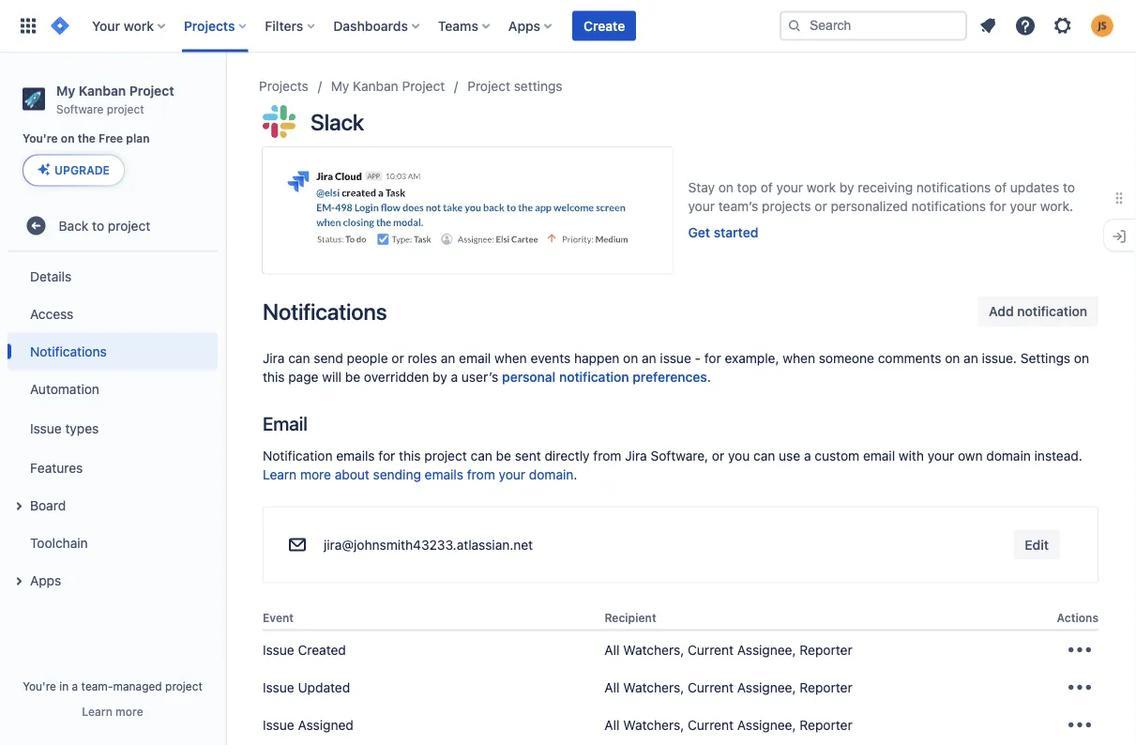 Task type: describe. For each thing, give the bounding box(es) containing it.
1 horizontal spatial domain
[[987, 448, 1032, 463]]

all for created
[[605, 642, 620, 658]]

user's
[[462, 369, 499, 384]]

issue types
[[30, 421, 99, 436]]

notification actions image for assigned
[[1066, 710, 1096, 740]]

more inside button
[[116, 705, 143, 718]]

-
[[695, 350, 701, 366]]

settings
[[514, 78, 563, 94]]

watchers, for issue created
[[624, 642, 685, 658]]

on inside stay on top of your work by receiving notifications of updates to your team's projects or personalized notifications for your work.
[[719, 180, 734, 195]]

apps inside popup button
[[509, 18, 541, 33]]

current for issue created
[[688, 642, 734, 658]]

or inside 'notification emails for this project can be sent directly from jira software, or you can use a custom email with your own domain instead. learn more about sending emails from your domain .'
[[712, 448, 725, 463]]

issue updated
[[263, 680, 350, 695]]

1 vertical spatial to
[[92, 218, 104, 233]]

plan
[[126, 132, 150, 145]]

project settings link
[[468, 75, 563, 98]]

access link
[[8, 295, 218, 333]]

stay
[[689, 180, 715, 195]]

assigned
[[298, 717, 354, 733]]

features link
[[8, 449, 218, 487]]

learn more button
[[82, 704, 143, 719]]

more inside 'notification emails for this project can be sent directly from jira software, or you can use a custom email with your own domain instead. learn more about sending emails from your domain .'
[[300, 466, 331, 482]]

issue
[[660, 350, 692, 366]]

apps button
[[8, 562, 218, 599]]

1 horizontal spatial can
[[471, 448, 493, 463]]

all for updated
[[605, 680, 620, 695]]

get started link
[[689, 224, 759, 242]]

about
[[335, 466, 370, 482]]

send
[[314, 350, 343, 366]]

details link
[[8, 258, 218, 295]]

apps button
[[503, 11, 560, 41]]

current for issue assigned
[[688, 717, 734, 733]]

on left the the
[[61, 132, 75, 145]]

your up projects
[[777, 180, 804, 195]]

learn more
[[82, 705, 143, 718]]

notification actions image for updated
[[1066, 673, 1096, 703]]

appswitcher icon image
[[17, 15, 39, 37]]

sent
[[515, 448, 541, 463]]

upgrade
[[54, 164, 110, 177]]

watchers, for issue assigned
[[624, 717, 685, 733]]

projects for the projects link
[[259, 78, 309, 94]]

kanban for my kanban project software project
[[79, 83, 126, 98]]

0 horizontal spatial from
[[467, 466, 496, 482]]

event
[[263, 611, 294, 624]]

notification for personal
[[560, 369, 630, 384]]

upgrade button
[[23, 155, 124, 185]]

my for my kanban project software project
[[56, 83, 75, 98]]

your work
[[92, 18, 154, 33]]

personal
[[502, 369, 556, 384]]

email
[[263, 412, 308, 435]]

actions
[[1058, 611, 1099, 624]]

automation link
[[8, 370, 218, 408]]

on up personal notification preferences .
[[623, 350, 639, 366]]

be inside 'notification emails for this project can be sent directly from jira software, or you can use a custom email with your own domain instead. learn more about sending emails from your domain .'
[[496, 448, 512, 463]]

my for my kanban project
[[331, 78, 350, 94]]

search image
[[788, 18, 803, 33]]

stay on top of your work by receiving notifications of updates to your team's projects or personalized notifications for your work.
[[689, 180, 1076, 214]]

jira can send people or roles an email when events happen on an issue - for example, when someone comments on an issue. settings on this page will be overridden by a user's
[[263, 350, 1090, 384]]

2 when from the left
[[783, 350, 816, 366]]

managed
[[113, 680, 162, 693]]

a inside the jira can send people or roles an email when events happen on an issue - for example, when someone comments on an issue. settings on this page will be overridden by a user's
[[451, 369, 458, 384]]

notification
[[263, 448, 333, 463]]

on right comments
[[946, 350, 961, 366]]

my kanban project link
[[331, 75, 445, 98]]

work inside stay on top of your work by receiving notifications of updates to your team's projects or personalized notifications for your work.
[[807, 180, 837, 195]]

this inside 'notification emails for this project can be sent directly from jira software, or you can use a custom email with your own domain instead. learn more about sending emails from your domain .'
[[399, 448, 421, 463]]

notification for add
[[1018, 303, 1088, 319]]

custom
[[815, 448, 860, 463]]

access
[[30, 306, 74, 321]]

example,
[[725, 350, 780, 366]]

apps inside button
[[30, 573, 61, 588]]

project for my kanban project software project
[[129, 83, 174, 98]]

project inside 'notification emails for this project can be sent directly from jira software, or you can use a custom email with your own domain instead. learn more about sending emails from your domain .'
[[425, 448, 467, 463]]

0 horizontal spatial emails
[[336, 448, 375, 463]]

your down sent
[[499, 466, 526, 482]]

back to project link
[[8, 207, 218, 244]]

add notification
[[990, 303, 1088, 319]]

people
[[347, 350, 388, 366]]

the
[[78, 132, 96, 145]]

updated
[[298, 680, 350, 695]]

help image
[[1015, 15, 1037, 37]]

all watchers, current assignee, reporter for issue updated
[[605, 680, 853, 695]]

use
[[779, 448, 801, 463]]

project inside my kanban project software project
[[107, 102, 144, 115]]

software
[[56, 102, 104, 115]]

recipient
[[605, 611, 657, 624]]

issue assigned
[[263, 717, 354, 733]]

roles
[[408, 350, 437, 366]]

add
[[990, 303, 1015, 319]]

events
[[531, 350, 571, 366]]

projects
[[762, 199, 812, 214]]

or inside stay on top of your work by receiving notifications of updates to your team's projects or personalized notifications for your work.
[[815, 199, 828, 214]]

settings
[[1021, 350, 1071, 366]]

slack
[[311, 108, 364, 135]]

work.
[[1041, 199, 1074, 214]]

personal notification preferences .
[[502, 369, 711, 384]]

team-
[[81, 680, 113, 693]]

1 vertical spatial notifications
[[912, 199, 987, 214]]

your down updates
[[1011, 199, 1037, 214]]

back to project
[[59, 218, 150, 233]]

group containing details
[[8, 252, 218, 605]]

notifications link
[[8, 333, 218, 370]]

toolchain link
[[8, 524, 218, 562]]

instead.
[[1035, 448, 1083, 463]]

2 an from the left
[[642, 350, 657, 366]]

details
[[30, 268, 72, 284]]

top
[[738, 180, 758, 195]]

team's
[[719, 199, 759, 214]]

toolchain
[[30, 535, 88, 551]]

started
[[714, 225, 759, 240]]

learn more about sending emails from your domain button
[[263, 465, 574, 484]]

jira inside the jira can send people or roles an email when events happen on an issue - for example, when someone comments on an issue. settings on this page will be overridden by a user's
[[263, 350, 285, 366]]

my kanban project software project
[[56, 83, 174, 115]]

can inside the jira can send people or roles an email when events happen on an issue - for example, when someone comments on an issue. settings on this page will be overridden by a user's
[[288, 350, 310, 366]]

1 horizontal spatial from
[[594, 448, 622, 463]]

for inside stay on top of your work by receiving notifications of updates to your team's projects or personalized notifications for your work.
[[990, 199, 1007, 214]]

email icon image
[[286, 534, 309, 556]]

updates
[[1011, 180, 1060, 195]]

preferences
[[633, 369, 708, 384]]

filters button
[[259, 11, 322, 41]]

kanban for my kanban project
[[353, 78, 399, 94]]

1 an from the left
[[441, 350, 456, 366]]

teams
[[438, 18, 479, 33]]

automation
[[30, 381, 99, 397]]

banner containing your work
[[0, 0, 1137, 53]]

edit
[[1026, 537, 1050, 552]]



Task type: vqa. For each thing, say whether or not it's contained in the screenshot.
team's
yes



Task type: locate. For each thing, give the bounding box(es) containing it.
2 horizontal spatial can
[[754, 448, 776, 463]]

assignee, for issue created
[[738, 642, 797, 658]]

1 vertical spatial you're
[[23, 680, 56, 693]]

1 horizontal spatial by
[[840, 180, 855, 195]]

create
[[584, 18, 625, 33]]

0 horizontal spatial a
[[72, 680, 78, 693]]

projects up slack logo
[[259, 78, 309, 94]]

project up the details link
[[108, 218, 150, 233]]

or inside the jira can send people or roles an email when events happen on an issue - for example, when someone comments on an issue. settings on this page will be overridden by a user's
[[392, 350, 404, 366]]

1 vertical spatial projects
[[259, 78, 309, 94]]

banner
[[0, 0, 1137, 53]]

1 assignee, from the top
[[738, 642, 797, 658]]

sidebar navigation image
[[205, 75, 246, 113]]

notification down happen
[[560, 369, 630, 384]]

0 vertical spatial email
[[459, 350, 491, 366]]

0 horizontal spatial my
[[56, 83, 75, 98]]

dashboards
[[334, 18, 408, 33]]

0 horizontal spatial be
[[345, 369, 361, 384]]

0 vertical spatial apps
[[509, 18, 541, 33]]

0 horizontal spatial jira
[[263, 350, 285, 366]]

you
[[729, 448, 750, 463]]

kanban inside my kanban project software project
[[79, 83, 126, 98]]

board button
[[8, 487, 218, 524]]

1 vertical spatial all watchers, current assignee, reporter
[[605, 680, 853, 695]]

you're left in
[[23, 680, 56, 693]]

by down roles at left
[[433, 369, 448, 384]]

1 horizontal spatial kanban
[[353, 78, 399, 94]]

1 horizontal spatial or
[[712, 448, 725, 463]]

projects inside "dropdown button"
[[184, 18, 235, 33]]

1 watchers, from the top
[[624, 642, 685, 658]]

0 horizontal spatial when
[[495, 350, 527, 366]]

an right roles at left
[[441, 350, 456, 366]]

project right managed
[[165, 680, 203, 693]]

project for my kanban project
[[402, 78, 445, 94]]

1 of from the left
[[761, 180, 773, 195]]

2 assignee, from the top
[[738, 680, 797, 695]]

2 all from the top
[[605, 680, 620, 695]]

1 vertical spatial apps
[[30, 573, 61, 588]]

notifications up automation
[[30, 344, 107, 359]]

0 horizontal spatial notifications
[[30, 344, 107, 359]]

project settings
[[468, 78, 563, 94]]

more
[[300, 466, 331, 482], [116, 705, 143, 718]]

work right your on the top of the page
[[124, 18, 154, 33]]

on right settings
[[1075, 350, 1090, 366]]

2 all watchers, current assignee, reporter from the top
[[605, 680, 853, 695]]

to right back
[[92, 218, 104, 233]]

1 horizontal spatial emails
[[425, 466, 464, 482]]

notifications image
[[977, 15, 1000, 37]]

0 horizontal spatial project
[[129, 83, 174, 98]]

can left sent
[[471, 448, 493, 463]]

kanban up software
[[79, 83, 126, 98]]

of
[[761, 180, 773, 195], [995, 180, 1007, 195]]

emails up about
[[336, 448, 375, 463]]

be right will
[[345, 369, 361, 384]]

1 vertical spatial domain
[[529, 466, 574, 482]]

expand image
[[8, 570, 30, 593]]

for inside 'notification emails for this project can be sent directly from jira software, or you can use a custom email with your own domain instead. learn more about sending emails from your domain .'
[[379, 448, 396, 463]]

you're up upgrade button
[[23, 132, 58, 145]]

jira left software,
[[625, 448, 648, 463]]

back
[[59, 218, 89, 233]]

types
[[65, 421, 99, 436]]

1 horizontal spatial apps
[[509, 18, 541, 33]]

notification actions image for created
[[1066, 635, 1096, 665]]

from right sending
[[467, 466, 496, 482]]

2 horizontal spatial an
[[964, 350, 979, 366]]

1 horizontal spatial of
[[995, 180, 1007, 195]]

assignee, for issue updated
[[738, 680, 797, 695]]

apps
[[509, 18, 541, 33], [30, 573, 61, 588]]

be left sent
[[496, 448, 512, 463]]

3 all from the top
[[605, 717, 620, 733]]

reporter for issue assigned
[[800, 717, 853, 733]]

jira inside 'notification emails for this project can be sent directly from jira software, or you can use a custom email with your own domain instead. learn more about sending emails from your domain .'
[[625, 448, 648, 463]]

issue for issue created
[[263, 642, 294, 658]]

you're in a team-managed project
[[23, 680, 203, 693]]

1 horizontal spatial when
[[783, 350, 816, 366]]

in
[[59, 680, 69, 693]]

jira
[[263, 350, 285, 366], [625, 448, 648, 463]]

1 vertical spatial or
[[392, 350, 404, 366]]

0 horizontal spatial notification
[[560, 369, 630, 384]]

for
[[990, 199, 1007, 214], [705, 350, 722, 366], [379, 448, 396, 463]]

add notification button
[[978, 296, 1099, 326]]

. inside 'notification emails for this project can be sent directly from jira software, or you can use a custom email with your own domain instead. learn more about sending emails from your domain .'
[[574, 466, 578, 482]]

more down notification
[[300, 466, 331, 482]]

when up personal
[[495, 350, 527, 366]]

or right projects
[[815, 199, 828, 214]]

3 watchers, from the top
[[624, 717, 685, 733]]

2 watchers, from the top
[[624, 680, 685, 695]]

1 all watchers, current assignee, reporter from the top
[[605, 642, 853, 658]]

you're for you're on the free plan
[[23, 132, 58, 145]]

more down managed
[[116, 705, 143, 718]]

current
[[688, 642, 734, 658], [688, 680, 734, 695], [688, 717, 734, 733]]

this left page at left
[[263, 369, 285, 384]]

free
[[99, 132, 123, 145]]

on left top
[[719, 180, 734, 195]]

this up learn more about sending emails from your domain button
[[399, 448, 421, 463]]

email up user's
[[459, 350, 491, 366]]

or
[[815, 199, 828, 214], [392, 350, 404, 366], [712, 448, 725, 463]]

learn down team-
[[82, 705, 113, 718]]

a right 'use' at the bottom
[[805, 448, 812, 463]]

issue down issue updated
[[263, 717, 294, 733]]

issue for issue types
[[30, 421, 62, 436]]

projects for projects "dropdown button" on the left top of the page
[[184, 18, 235, 33]]

3 assignee, from the top
[[738, 717, 797, 733]]

apps down toolchain
[[30, 573, 61, 588]]

domain right own
[[987, 448, 1032, 463]]

notification emails for this project can be sent directly from jira software, or you can use a custom email with your own domain instead. learn more about sending emails from your domain .
[[263, 448, 1083, 482]]

overridden
[[364, 369, 429, 384]]

0 vertical spatial work
[[124, 18, 154, 33]]

can
[[288, 350, 310, 366], [471, 448, 493, 463], [754, 448, 776, 463]]

current for issue updated
[[688, 680, 734, 695]]

0 horizontal spatial domain
[[529, 466, 574, 482]]

0 horizontal spatial to
[[92, 218, 104, 233]]

2 of from the left
[[995, 180, 1007, 195]]

reporter for issue created
[[800, 642, 853, 658]]

2 vertical spatial current
[[688, 717, 734, 733]]

domain down directly
[[529, 466, 574, 482]]

1 when from the left
[[495, 350, 527, 366]]

can left 'use' at the bottom
[[754, 448, 776, 463]]

0 horizontal spatial projects
[[184, 18, 235, 33]]

issue for issue assigned
[[263, 717, 294, 733]]

all
[[605, 642, 620, 658], [605, 680, 620, 695], [605, 717, 620, 733]]

projects up sidebar navigation icon
[[184, 18, 235, 33]]

1 vertical spatial learn
[[82, 705, 113, 718]]

project inside my kanban project software project
[[129, 83, 174, 98]]

an
[[441, 350, 456, 366], [642, 350, 657, 366], [964, 350, 979, 366]]

email inside 'notification emails for this project can be sent directly from jira software, or you can use a custom email with your own domain instead. learn more about sending emails from your domain .'
[[864, 448, 896, 463]]

0 horizontal spatial learn
[[82, 705, 113, 718]]

1 horizontal spatial email
[[864, 448, 896, 463]]

created
[[298, 642, 346, 658]]

1 horizontal spatial my
[[331, 78, 350, 94]]

1 horizontal spatial notification
[[1018, 303, 1088, 319]]

0 vertical spatial .
[[708, 369, 711, 384]]

your left own
[[928, 448, 955, 463]]

0 vertical spatial or
[[815, 199, 828, 214]]

you're for you're in a team-managed project
[[23, 680, 56, 693]]

for inside the jira can send people or roles an email when events happen on an issue - for example, when someone comments on an issue. settings on this page will be overridden by a user's
[[705, 350, 722, 366]]

issue for issue updated
[[263, 680, 294, 695]]

will
[[322, 369, 342, 384]]

issue created
[[263, 642, 346, 658]]

1 horizontal spatial .
[[708, 369, 711, 384]]

1 horizontal spatial an
[[642, 350, 657, 366]]

.
[[708, 369, 711, 384], [574, 466, 578, 482]]

or up overridden
[[392, 350, 404, 366]]

issue types link
[[8, 408, 218, 449]]

issue.
[[982, 350, 1018, 366]]

work
[[124, 18, 154, 33], [807, 180, 837, 195]]

edit button
[[1014, 530, 1061, 560]]

0 vertical spatial be
[[345, 369, 361, 384]]

my up slack
[[331, 78, 350, 94]]

features
[[30, 460, 83, 475]]

0 vertical spatial current
[[688, 642, 734, 658]]

1 horizontal spatial to
[[1064, 180, 1076, 195]]

0 horizontal spatial this
[[263, 369, 285, 384]]

settings image
[[1052, 15, 1075, 37]]

board
[[30, 498, 66, 513]]

receiving
[[858, 180, 914, 195]]

0 horizontal spatial .
[[574, 466, 578, 482]]

3 an from the left
[[964, 350, 979, 366]]

2 vertical spatial all watchers, current assignee, reporter
[[605, 717, 853, 733]]

from
[[594, 448, 622, 463], [467, 466, 496, 482]]

get started
[[689, 225, 759, 240]]

1 vertical spatial jira
[[625, 448, 648, 463]]

your profile and settings image
[[1092, 15, 1114, 37]]

jira software image
[[49, 15, 71, 37], [49, 15, 71, 37]]

1 horizontal spatial learn
[[263, 466, 297, 482]]

to
[[1064, 180, 1076, 195], [92, 218, 104, 233]]

of left updates
[[995, 180, 1007, 195]]

my up software
[[56, 83, 75, 98]]

1 vertical spatial work
[[807, 180, 837, 195]]

1 vertical spatial a
[[805, 448, 812, 463]]

emails
[[336, 448, 375, 463], [425, 466, 464, 482]]

1 vertical spatial .
[[574, 466, 578, 482]]

notification up settings
[[1018, 303, 1088, 319]]

watchers, for issue updated
[[624, 680, 685, 695]]

of right top
[[761, 180, 773, 195]]

comments
[[878, 350, 942, 366]]

1 vertical spatial all
[[605, 680, 620, 695]]

0 horizontal spatial or
[[392, 350, 404, 366]]

on
[[61, 132, 75, 145], [719, 180, 734, 195], [623, 350, 639, 366], [946, 350, 961, 366], [1075, 350, 1090, 366]]

from right directly
[[594, 448, 622, 463]]

0 horizontal spatial work
[[124, 18, 154, 33]]

project left settings
[[468, 78, 511, 94]]

a right in
[[72, 680, 78, 693]]

email inside the jira can send people or roles an email when events happen on an issue - for example, when someone comments on an issue. settings on this page will be overridden by a user's
[[459, 350, 491, 366]]

an left issue.
[[964, 350, 979, 366]]

project down the primary element
[[402, 78, 445, 94]]

personal notification preferences link
[[502, 367, 708, 386]]

reporter
[[800, 642, 853, 658], [800, 680, 853, 695], [800, 717, 853, 733]]

sending
[[373, 466, 421, 482]]

3 notification actions image from the top
[[1066, 710, 1096, 740]]

2 vertical spatial notification actions image
[[1066, 710, 1096, 740]]

by inside stay on top of your work by receiving notifications of updates to your team's projects or personalized notifications for your work.
[[840, 180, 855, 195]]

learn down notification
[[263, 466, 297, 482]]

issue inside "link"
[[30, 421, 62, 436]]

1 horizontal spatial notifications
[[263, 298, 387, 324]]

1 reporter from the top
[[800, 642, 853, 658]]

1 horizontal spatial be
[[496, 448, 512, 463]]

1 vertical spatial notification actions image
[[1066, 673, 1096, 703]]

2 vertical spatial watchers,
[[624, 717, 685, 733]]

2 vertical spatial for
[[379, 448, 396, 463]]

project up learn more about sending emails from your domain button
[[425, 448, 467, 463]]

notifications up send
[[263, 298, 387, 324]]

jira@johnsmith43233.atlassian.net
[[324, 537, 533, 552]]

to inside stay on top of your work by receiving notifications of updates to your team's projects or personalized notifications for your work.
[[1064, 180, 1076, 195]]

3 reporter from the top
[[800, 717, 853, 733]]

project up plan
[[129, 83, 174, 98]]

group
[[8, 252, 218, 605]]

assignee, for issue assigned
[[738, 717, 797, 733]]

1 vertical spatial be
[[496, 448, 512, 463]]

this inside the jira can send people or roles an email when events happen on an issue - for example, when someone comments on an issue. settings on this page will be overridden by a user's
[[263, 369, 285, 384]]

1 vertical spatial notifications
[[30, 344, 107, 359]]

0 vertical spatial a
[[451, 369, 458, 384]]

2 horizontal spatial project
[[468, 78, 511, 94]]

all for assigned
[[605, 717, 620, 733]]

kanban up slack
[[353, 78, 399, 94]]

1 horizontal spatial for
[[705, 350, 722, 366]]

1 vertical spatial notification
[[560, 369, 630, 384]]

project up plan
[[107, 102, 144, 115]]

when
[[495, 350, 527, 366], [783, 350, 816, 366]]

apps right the teams dropdown button
[[509, 18, 541, 33]]

1 horizontal spatial more
[[300, 466, 331, 482]]

notifications
[[917, 180, 992, 195], [912, 199, 987, 214]]

you're
[[23, 132, 58, 145], [23, 680, 56, 693]]

watchers,
[[624, 642, 685, 658], [624, 680, 685, 695], [624, 717, 685, 733]]

0 vertical spatial all watchers, current assignee, reporter
[[605, 642, 853, 658]]

all watchers, current assignee, reporter
[[605, 642, 853, 658], [605, 680, 853, 695], [605, 717, 853, 733]]

2 horizontal spatial or
[[815, 199, 828, 214]]

directly
[[545, 448, 590, 463]]

a
[[451, 369, 458, 384], [805, 448, 812, 463], [72, 680, 78, 693]]

notification inside add notification button
[[1018, 303, 1088, 319]]

3 all watchers, current assignee, reporter from the top
[[605, 717, 853, 733]]

2 you're from the top
[[23, 680, 56, 693]]

notification actions image
[[1066, 635, 1096, 665], [1066, 673, 1096, 703], [1066, 710, 1096, 740]]

0 vertical spatial all
[[605, 642, 620, 658]]

this
[[263, 369, 285, 384], [399, 448, 421, 463]]

0 vertical spatial notifications
[[263, 298, 387, 324]]

1 horizontal spatial projects
[[259, 78, 309, 94]]

reporter for issue updated
[[800, 680, 853, 695]]

create button
[[573, 11, 637, 41]]

0 vertical spatial from
[[594, 448, 622, 463]]

0 vertical spatial notifications
[[917, 180, 992, 195]]

2 horizontal spatial for
[[990, 199, 1007, 214]]

kanban
[[353, 78, 399, 94], [79, 83, 126, 98]]

work up projects
[[807, 180, 837, 195]]

work inside dropdown button
[[124, 18, 154, 33]]

1 vertical spatial current
[[688, 680, 734, 695]]

assignee,
[[738, 642, 797, 658], [738, 680, 797, 695], [738, 717, 797, 733]]

a inside 'notification emails for this project can be sent directly from jira software, or you can use a custom email with your own domain instead. learn more about sending emails from your domain .'
[[805, 448, 812, 463]]

2 vertical spatial all
[[605, 717, 620, 733]]

1 current from the top
[[688, 642, 734, 658]]

1 vertical spatial assignee,
[[738, 680, 797, 695]]

teams button
[[433, 11, 498, 41]]

be
[[345, 369, 361, 384], [496, 448, 512, 463]]

2 current from the top
[[688, 680, 734, 695]]

filters
[[265, 18, 304, 33]]

an left issue
[[642, 350, 657, 366]]

learn inside 'notification emails for this project can be sent directly from jira software, or you can use a custom email with your own domain instead. learn more about sending emails from your domain .'
[[263, 466, 297, 482]]

2 vertical spatial or
[[712, 448, 725, 463]]

for right - on the top of page
[[705, 350, 722, 366]]

0 vertical spatial assignee,
[[738, 642, 797, 658]]

emails right sending
[[425, 466, 464, 482]]

jira issue preview in slack image
[[263, 147, 674, 274]]

0 vertical spatial for
[[990, 199, 1007, 214]]

0 horizontal spatial email
[[459, 350, 491, 366]]

for up sending
[[379, 448, 396, 463]]

projects link
[[259, 75, 309, 98]]

1 you're from the top
[[23, 132, 58, 145]]

primary element
[[11, 0, 780, 52]]

1 vertical spatial by
[[433, 369, 448, 384]]

for left work.
[[990, 199, 1007, 214]]

notifications right receiving
[[917, 180, 992, 195]]

0 horizontal spatial for
[[379, 448, 396, 463]]

my inside my kanban project software project
[[56, 83, 75, 98]]

own
[[959, 448, 983, 463]]

0 vertical spatial this
[[263, 369, 285, 384]]

issue down event on the left
[[263, 642, 294, 658]]

be inside the jira can send people or roles an email when events happen on an issue - for example, when someone comments on an issue. settings on this page will be overridden by a user's
[[345, 369, 361, 384]]

1 horizontal spatial jira
[[625, 448, 648, 463]]

email
[[459, 350, 491, 366], [864, 448, 896, 463]]

0 vertical spatial to
[[1064, 180, 1076, 195]]

happen
[[575, 350, 620, 366]]

when right example,
[[783, 350, 816, 366]]

issue left updated
[[263, 680, 294, 695]]

1 horizontal spatial project
[[402, 78, 445, 94]]

software,
[[651, 448, 709, 463]]

0 vertical spatial learn
[[263, 466, 297, 482]]

2 vertical spatial assignee,
[[738, 717, 797, 733]]

all watchers, current assignee, reporter for issue assigned
[[605, 717, 853, 733]]

or left you
[[712, 448, 725, 463]]

a left user's
[[451, 369, 458, 384]]

0 vertical spatial notification
[[1018, 303, 1088, 319]]

2 reporter from the top
[[800, 680, 853, 695]]

0 vertical spatial more
[[300, 466, 331, 482]]

3 current from the top
[[688, 717, 734, 733]]

by inside the jira can send people or roles an email when events happen on an issue - for example, when someone comments on an issue. settings on this page will be overridden by a user's
[[433, 369, 448, 384]]

1 vertical spatial for
[[705, 350, 722, 366]]

can up page at left
[[288, 350, 310, 366]]

you're on the free plan
[[23, 132, 150, 145]]

your
[[92, 18, 120, 33]]

issue left 'types' in the left of the page
[[30, 421, 62, 436]]

2 notification actions image from the top
[[1066, 673, 1096, 703]]

get
[[689, 225, 711, 240]]

someone
[[819, 350, 875, 366]]

expand image
[[8, 495, 30, 518]]

1 all from the top
[[605, 642, 620, 658]]

email left "with"
[[864, 448, 896, 463]]

learn inside learn more button
[[82, 705, 113, 718]]

by up personalized
[[840, 180, 855, 195]]

0 vertical spatial domain
[[987, 448, 1032, 463]]

all watchers, current assignee, reporter for issue created
[[605, 642, 853, 658]]

slack logo image
[[263, 105, 296, 138]]

your down stay
[[689, 199, 715, 214]]

1 notification actions image from the top
[[1066, 635, 1096, 665]]

notifications down receiving
[[912, 199, 987, 214]]

0 horizontal spatial of
[[761, 180, 773, 195]]

notifications inside 'link'
[[30, 344, 107, 359]]

to up work.
[[1064, 180, 1076, 195]]

jira left send
[[263, 350, 285, 366]]

Search field
[[780, 11, 968, 41]]



